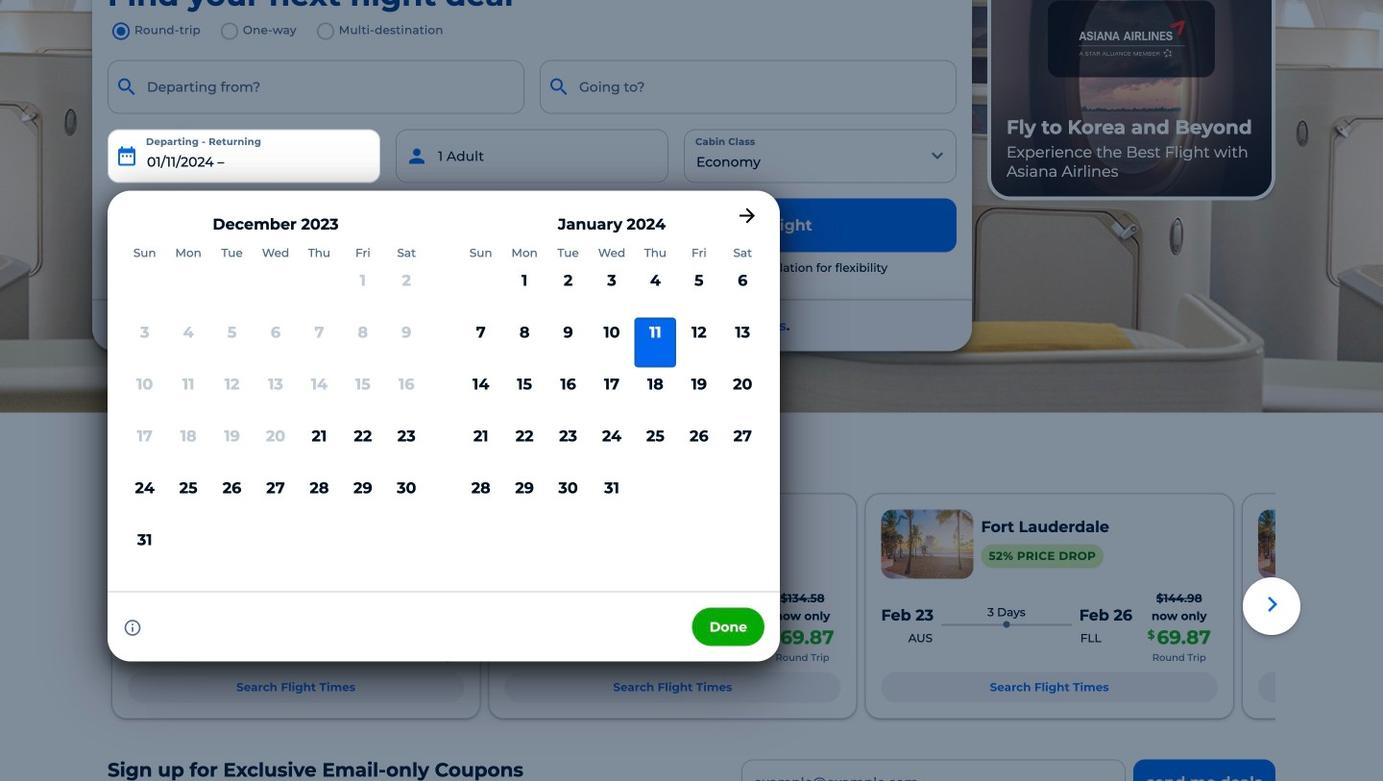 Task type: locate. For each thing, give the bounding box(es) containing it.
1 none field from the left
[[108, 60, 525, 114]]

fort lauderdale image image
[[128, 510, 220, 579], [882, 510, 974, 579]]

1 horizontal spatial none field
[[540, 60, 957, 114]]

Departing – Returning Date Picker field
[[108, 129, 380, 183]]

none field departing from?
[[108, 60, 525, 114]]

1 horizontal spatial fort lauderdale image image
[[882, 510, 974, 579]]

2 none field from the left
[[540, 60, 957, 114]]

Departing from? field
[[108, 60, 525, 114]]

0 horizontal spatial none field
[[108, 60, 525, 114]]

Promotion email input field
[[742, 760, 1126, 781]]

next image
[[1258, 589, 1289, 620]]

None field
[[108, 60, 525, 114], [540, 60, 957, 114]]

0 horizontal spatial fort lauderdale image image
[[128, 510, 220, 579]]

Going to? field
[[540, 60, 957, 114]]



Task type: describe. For each thing, give the bounding box(es) containing it.
2 fort lauderdale image image from the left
[[882, 510, 974, 579]]

advertisement region
[[988, 0, 1276, 200]]

1 fort lauderdale image image from the left
[[128, 510, 220, 579]]

flight-search-form element
[[100, 18, 1384, 661]]

none field going to?
[[540, 60, 957, 114]]

traveler selection text field
[[396, 129, 669, 183]]

show february 2024 image
[[736, 204, 759, 227]]



